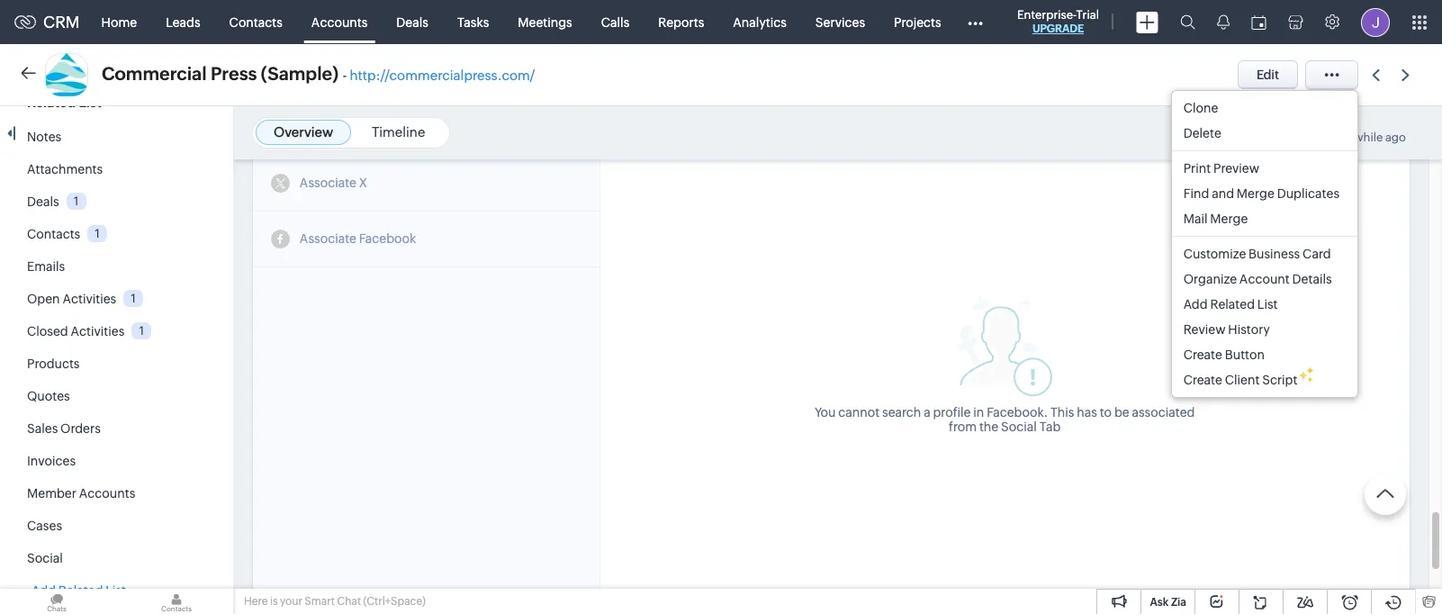 Task type: vqa. For each thing, say whether or not it's contained in the screenshot.
Profile element
no



Task type: locate. For each thing, give the bounding box(es) containing it.
previous record image
[[1373, 69, 1381, 81]]

closed activities link
[[27, 324, 125, 339]]

0 horizontal spatial deals link
[[27, 195, 59, 209]]

1 for deals
[[74, 194, 79, 208]]

products
[[27, 357, 80, 371]]

1 associate from the top
[[300, 176, 357, 190]]

activities down open activities on the left of page
[[71, 324, 125, 339]]

0 vertical spatial related
[[27, 95, 76, 110]]

deals left tasks
[[397, 15, 429, 29]]

related down the social link
[[58, 584, 103, 598]]

2 horizontal spatial list
[[1258, 297, 1279, 311]]

merge down preview
[[1237, 186, 1275, 200]]

a for profile
[[924, 405, 931, 420]]

create for create client script
[[1184, 372, 1223, 387]]

tasks link
[[443, 0, 504, 44]]

1 vertical spatial contacts link
[[27, 227, 80, 241]]

related up review history
[[1211, 297, 1256, 311]]

associate down the associate x
[[300, 232, 357, 246]]

1 vertical spatial social
[[27, 551, 63, 566]]

customize
[[1184, 246, 1247, 261]]

create
[[1184, 347, 1223, 362], [1184, 372, 1223, 387]]

0 vertical spatial associate
[[300, 176, 357, 190]]

merge down the 'and'
[[1211, 211, 1249, 226]]

social link
[[27, 551, 63, 566]]

overview
[[274, 124, 333, 140]]

create down create button
[[1184, 372, 1223, 387]]

signals element
[[1207, 0, 1241, 44]]

0 vertical spatial deals link
[[382, 0, 443, 44]]

1 vertical spatial deals
[[27, 195, 59, 209]]

1 vertical spatial activities
[[71, 324, 125, 339]]

related up notes
[[27, 95, 76, 110]]

accounts right member
[[79, 486, 135, 501]]

social inside ". this has to be associated from the social tab"
[[1002, 420, 1037, 434]]

(ctrl+space)
[[363, 595, 426, 608]]

0 horizontal spatial accounts
[[79, 486, 135, 501]]

analytics link
[[719, 0, 801, 44]]

1 right open activities on the left of page
[[131, 292, 136, 305]]

calls
[[601, 15, 630, 29]]

2 vertical spatial related
[[58, 584, 103, 598]]

preview
[[1214, 161, 1260, 175]]

associate left x
[[300, 176, 357, 190]]

1 vertical spatial merge
[[1211, 211, 1249, 226]]

0 vertical spatial add
[[1184, 297, 1208, 311]]

0 vertical spatial contacts
[[229, 15, 283, 29]]

trial
[[1077, 8, 1100, 22]]

1 vertical spatial associate
[[300, 232, 357, 246]]

1 create from the top
[[1184, 347, 1223, 362]]

attachments link
[[27, 162, 103, 177]]

is
[[270, 595, 278, 608]]

2 associate from the top
[[300, 232, 357, 246]]

1 vertical spatial related
[[1211, 297, 1256, 311]]

1 horizontal spatial deals link
[[382, 0, 443, 44]]

accounts up -
[[312, 15, 368, 29]]

1 vertical spatial contacts
[[27, 227, 80, 241]]

quotes
[[27, 389, 70, 404]]

client
[[1226, 372, 1260, 387]]

1 vertical spatial facebook
[[987, 405, 1044, 420]]

1 horizontal spatial list
[[106, 584, 126, 598]]

press
[[211, 63, 257, 84]]

contacts up emails link
[[27, 227, 80, 241]]

0 horizontal spatial add
[[32, 584, 56, 598]]

0 horizontal spatial deals
[[27, 195, 59, 209]]

facebook right in
[[987, 405, 1044, 420]]

0 horizontal spatial social
[[27, 551, 63, 566]]

last update : a while ago
[[1273, 131, 1407, 144]]

social right the the at the right of the page
[[1002, 420, 1037, 434]]

0 vertical spatial accounts
[[312, 15, 368, 29]]

x
[[359, 176, 368, 190]]

from
[[949, 420, 977, 434]]

related for related list
[[58, 584, 103, 598]]

invoices
[[27, 454, 76, 468]]

details
[[1293, 272, 1333, 286]]

contacts up press
[[229, 15, 283, 29]]

associate x
[[300, 176, 368, 190]]

facebook down x
[[359, 232, 417, 246]]

here
[[244, 595, 268, 608]]

0 vertical spatial list
[[79, 95, 102, 110]]

commercial
[[102, 63, 207, 84]]

-
[[343, 68, 347, 83]]

0 vertical spatial activities
[[63, 292, 116, 306]]

emails link
[[27, 259, 65, 274]]

0 horizontal spatial contacts link
[[27, 227, 80, 241]]

0 vertical spatial create
[[1184, 347, 1223, 362]]

a for while
[[1346, 131, 1352, 144]]

deals link down attachments link on the top left
[[27, 195, 59, 209]]

the
[[980, 420, 999, 434]]

add related list down the social link
[[32, 584, 126, 598]]

history
[[1229, 322, 1271, 336]]

0 vertical spatial facebook
[[359, 232, 417, 246]]

in
[[974, 405, 985, 420]]

contacts link
[[215, 0, 297, 44], [27, 227, 80, 241]]

1 horizontal spatial social
[[1002, 420, 1037, 434]]

reports link
[[644, 0, 719, 44]]

0 horizontal spatial facebook
[[359, 232, 417, 246]]

a right :
[[1346, 131, 1352, 144]]

closed activities
[[27, 324, 125, 339]]

1 up open activities link
[[95, 227, 100, 240]]

social down cases
[[27, 551, 63, 566]]

contacts link up emails link
[[27, 227, 80, 241]]

social
[[1002, 420, 1037, 434], [27, 551, 63, 566]]

next record image
[[1402, 69, 1414, 81]]

activities for closed activities
[[71, 324, 125, 339]]

deals
[[397, 15, 429, 29], [27, 195, 59, 209]]

(sample)
[[261, 63, 339, 84]]

0 horizontal spatial add related list
[[32, 584, 126, 598]]

0 vertical spatial deals
[[397, 15, 429, 29]]

accounts
[[312, 15, 368, 29], [79, 486, 135, 501]]

2 vertical spatial list
[[106, 584, 126, 598]]

emails
[[27, 259, 65, 274]]

1 vertical spatial a
[[924, 405, 931, 420]]

delete
[[1184, 126, 1222, 140]]

attachments
[[27, 162, 103, 177]]

1 vertical spatial list
[[1258, 297, 1279, 311]]

1 horizontal spatial contacts link
[[215, 0, 297, 44]]

deals down attachments link on the top left
[[27, 195, 59, 209]]

services
[[816, 15, 866, 29]]

1 horizontal spatial add
[[1184, 297, 1208, 311]]

related
[[27, 95, 76, 110], [1211, 297, 1256, 311], [58, 584, 103, 598]]

contacts
[[229, 15, 283, 29], [27, 227, 80, 241]]

0 vertical spatial a
[[1346, 131, 1352, 144]]

1 horizontal spatial accounts
[[312, 15, 368, 29]]

1 horizontal spatial a
[[1346, 131, 1352, 144]]

account
[[1240, 272, 1290, 286]]

create client script
[[1184, 372, 1298, 387]]

0 horizontal spatial contacts
[[27, 227, 80, 241]]

notes link
[[27, 130, 61, 144]]

1 vertical spatial deals link
[[27, 195, 59, 209]]

1 vertical spatial add
[[32, 584, 56, 598]]

find
[[1184, 186, 1210, 200]]

tasks
[[457, 15, 489, 29]]

0 vertical spatial social
[[1002, 420, 1037, 434]]

customize business card
[[1184, 246, 1332, 261]]

1 down attachments link on the top left
[[74, 194, 79, 208]]

1 right closed activities 'link'
[[139, 324, 144, 338]]

0 horizontal spatial a
[[924, 405, 931, 420]]

add related list up review history
[[1184, 297, 1279, 311]]

a
[[1346, 131, 1352, 144], [924, 405, 931, 420]]

activities up closed activities
[[63, 292, 116, 306]]

a left profile
[[924, 405, 931, 420]]

0 vertical spatial contacts link
[[215, 0, 297, 44]]

1 horizontal spatial add related list
[[1184, 297, 1279, 311]]

while
[[1355, 131, 1384, 144]]

list for customize business card
[[1258, 297, 1279, 311]]

add down the social link
[[32, 584, 56, 598]]

list for related list
[[106, 584, 126, 598]]

overview link
[[274, 124, 333, 140]]

add up review
[[1184, 297, 1208, 311]]

create down review
[[1184, 347, 1223, 362]]

projects
[[894, 15, 942, 29]]

facebook
[[359, 232, 417, 246], [987, 405, 1044, 420]]

projects link
[[880, 0, 956, 44]]

merge
[[1237, 186, 1275, 200], [1211, 211, 1249, 226]]

associated
[[1133, 405, 1196, 420]]

1 vertical spatial create
[[1184, 372, 1223, 387]]

1 vertical spatial add related list
[[32, 584, 126, 598]]

edit button
[[1238, 60, 1299, 89]]

you
[[815, 405, 836, 420]]

contacts link up press
[[215, 0, 297, 44]]

0 vertical spatial add related list
[[1184, 297, 1279, 311]]

deals link left tasks
[[382, 0, 443, 44]]

activities
[[63, 292, 116, 306], [71, 324, 125, 339]]

review
[[1184, 322, 1226, 336]]

2 create from the top
[[1184, 372, 1223, 387]]



Task type: describe. For each thing, give the bounding box(es) containing it.
here is your smart chat (ctrl+space)
[[244, 595, 426, 608]]

analytics
[[733, 15, 787, 29]]

last
[[1273, 131, 1295, 144]]

find and merge duplicates
[[1184, 186, 1340, 200]]

update
[[1297, 131, 1337, 144]]

open activities
[[27, 292, 116, 306]]

leads
[[166, 15, 201, 29]]

duplicates
[[1278, 186, 1340, 200]]

add related list for customize
[[1184, 297, 1279, 311]]

http://commercialpress.com/ link
[[350, 68, 535, 83]]

timeline
[[372, 124, 425, 140]]

organize
[[1184, 272, 1238, 286]]

1 horizontal spatial facebook
[[987, 405, 1044, 420]]

you cannot search a profile in facebook
[[815, 405, 1044, 420]]

be
[[1115, 405, 1130, 420]]

crm link
[[14, 13, 80, 32]]

member accounts link
[[27, 486, 135, 501]]

1 horizontal spatial contacts
[[229, 15, 283, 29]]

calls link
[[587, 0, 644, 44]]

1 for contacts
[[95, 227, 100, 240]]

1 horizontal spatial deals
[[397, 15, 429, 29]]

print
[[1184, 161, 1212, 175]]

print preview
[[1184, 161, 1260, 175]]

cannot
[[839, 405, 880, 420]]

quotes link
[[27, 389, 70, 404]]

crm
[[43, 13, 80, 32]]

http://commercialpress.com/
[[350, 68, 535, 83]]

closed
[[27, 324, 68, 339]]

your
[[280, 595, 303, 608]]

0 horizontal spatial list
[[79, 95, 102, 110]]

home
[[101, 15, 137, 29]]

card
[[1303, 246, 1332, 261]]

leads link
[[151, 0, 215, 44]]

cases
[[27, 519, 62, 533]]

and
[[1213, 186, 1235, 200]]

accounts link
[[297, 0, 382, 44]]

commercial press (sample) - http://commercialpress.com/
[[102, 63, 535, 84]]

contacts image
[[120, 589, 233, 614]]

ask
[[1151, 596, 1169, 609]]

mail merge
[[1184, 211, 1249, 226]]

tab
[[1040, 420, 1061, 434]]

1 for closed activities
[[139, 324, 144, 338]]

signals image
[[1218, 14, 1230, 30]]

member
[[27, 486, 77, 501]]

this
[[1051, 405, 1075, 420]]

add for customize business card
[[1184, 297, 1208, 311]]

invoices link
[[27, 454, 76, 468]]

related for customize business card
[[1211, 297, 1256, 311]]

zia
[[1172, 596, 1187, 609]]

meetings link
[[504, 0, 587, 44]]

search
[[883, 405, 922, 420]]

add related list for related
[[32, 584, 126, 598]]

chats image
[[0, 589, 113, 614]]

business
[[1249, 246, 1301, 261]]

1 for open activities
[[131, 292, 136, 305]]

mail
[[1184, 211, 1208, 226]]

smart
[[305, 595, 335, 608]]

:
[[1340, 131, 1344, 144]]

services link
[[801, 0, 880, 44]]

review history
[[1184, 322, 1271, 336]]

chat
[[337, 595, 361, 608]]

sales orders
[[27, 422, 101, 436]]

clone
[[1184, 100, 1219, 115]]

associate for x
[[300, 176, 357, 190]]

button
[[1226, 347, 1265, 362]]

enterprise-
[[1018, 8, 1077, 22]]

sales orders link
[[27, 422, 101, 436]]

orders
[[60, 422, 101, 436]]

products link
[[27, 357, 80, 371]]

search image
[[1181, 14, 1196, 30]]

1 vertical spatial accounts
[[79, 486, 135, 501]]

associate facebook
[[300, 232, 417, 246]]

notes
[[27, 130, 61, 144]]

to
[[1100, 405, 1112, 420]]

.
[[1044, 405, 1049, 420]]

. this has to be associated from the social tab
[[949, 405, 1196, 434]]

home link
[[87, 0, 151, 44]]

create button
[[1184, 347, 1265, 362]]

ago
[[1386, 131, 1407, 144]]

related list
[[27, 95, 105, 110]]

create for create button
[[1184, 347, 1223, 362]]

add for related list
[[32, 584, 56, 598]]

0 vertical spatial merge
[[1237, 186, 1275, 200]]

upgrade
[[1033, 23, 1085, 35]]

associate for facebook
[[300, 232, 357, 246]]

activities for open activities
[[63, 292, 116, 306]]

search element
[[1170, 0, 1207, 44]]

sales
[[27, 422, 58, 436]]

open activities link
[[27, 292, 116, 306]]

cases link
[[27, 519, 62, 533]]

script
[[1263, 372, 1298, 387]]

meetings
[[518, 15, 573, 29]]



